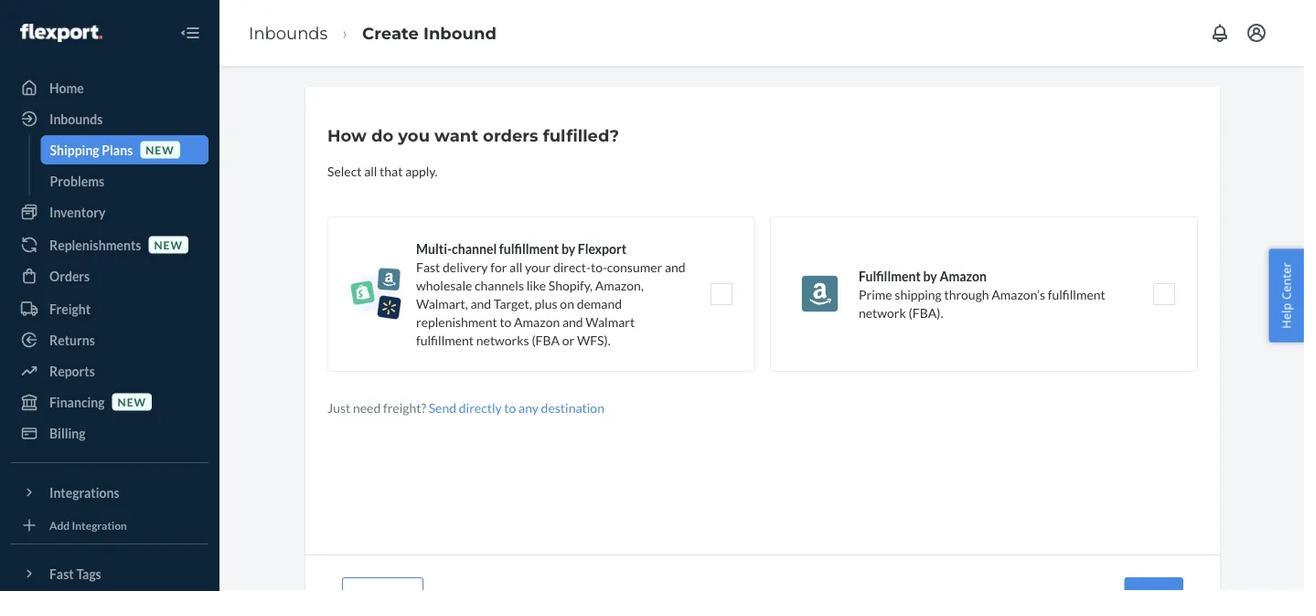 Task type: locate. For each thing, give the bounding box(es) containing it.
amazon inside the multi-channel fulfillment by flexport fast delivery for all your direct-to-consumer and wholesale channels like shopify, amazon, walmart, and target, plus on demand replenishment to amazon and walmart fulfillment networks (fba or wfs).
[[514, 314, 560, 330]]

0 vertical spatial fast
[[416, 259, 440, 275]]

1 vertical spatial amazon
[[514, 314, 560, 330]]

and up or
[[563, 314, 583, 330]]

amazon
[[940, 269, 987, 284], [514, 314, 560, 330]]

close navigation image
[[179, 22, 201, 44]]

multi-channel fulfillment by flexport fast delivery for all your direct-to-consumer and wholesale channels like shopify, amazon, walmart, and target, plus on demand replenishment to amazon and walmart fulfillment networks (fba or wfs).
[[416, 241, 686, 348]]

open account menu image
[[1246, 22, 1268, 44]]

0 vertical spatial inbounds link
[[249, 23, 328, 43]]

and
[[665, 259, 686, 275], [471, 296, 491, 312], [563, 314, 583, 330]]

amazon inside fulfillment by amazon prime shipping through amazon's fulfillment network (fba).
[[940, 269, 987, 284]]

prime
[[859, 287, 893, 302]]

create inbound link
[[362, 23, 497, 43]]

select all that apply.
[[328, 163, 438, 179]]

do
[[371, 125, 394, 145]]

orders
[[483, 125, 539, 145]]

1 vertical spatial new
[[154, 238, 183, 252]]

problems
[[50, 173, 104, 189]]

create
[[362, 23, 419, 43]]

new down reports link
[[118, 396, 146, 409]]

billing
[[49, 426, 86, 441]]

0 horizontal spatial inbounds
[[49, 111, 103, 127]]

to up networks
[[500, 314, 512, 330]]

0 vertical spatial inbounds
[[249, 23, 328, 43]]

1 horizontal spatial all
[[510, 259, 523, 275]]

1 vertical spatial fast
[[49, 567, 74, 582]]

1 vertical spatial and
[[471, 296, 491, 312]]

fulfillment right amazon's
[[1048, 287, 1106, 302]]

2 horizontal spatial fulfillment
[[1048, 287, 1106, 302]]

network
[[859, 305, 907, 321]]

0 vertical spatial new
[[146, 143, 175, 156]]

replenishments
[[49, 237, 141, 253]]

2 horizontal spatial and
[[665, 259, 686, 275]]

integrations
[[49, 485, 119, 501]]

plans
[[102, 142, 133, 158]]

shopify,
[[549, 278, 593, 293]]

and right consumer
[[665, 259, 686, 275]]

2 vertical spatial new
[[118, 396, 146, 409]]

multi-
[[416, 241, 452, 257]]

new right plans
[[146, 143, 175, 156]]

orders
[[49, 269, 90, 284]]

send
[[429, 400, 457, 416]]

for
[[491, 259, 507, 275]]

by inside the multi-channel fulfillment by flexport fast delivery for all your direct-to-consumer and wholesale channels like shopify, amazon, walmart, and target, plus on demand replenishment to amazon and walmart fulfillment networks (fba or wfs).
[[562, 241, 576, 257]]

all
[[364, 163, 377, 179], [510, 259, 523, 275]]

1 vertical spatial by
[[924, 269, 938, 284]]

0 vertical spatial to
[[500, 314, 512, 330]]

all right for
[[510, 259, 523, 275]]

help
[[1279, 303, 1295, 329]]

destination
[[541, 400, 605, 416]]

freight?
[[383, 400, 426, 416]]

inbounds link
[[249, 23, 328, 43], [11, 104, 209, 134]]

tags
[[76, 567, 101, 582]]

1 vertical spatial all
[[510, 259, 523, 275]]

new up orders link
[[154, 238, 183, 252]]

reports
[[49, 364, 95, 379]]

1 horizontal spatial fast
[[416, 259, 440, 275]]

home link
[[11, 73, 209, 102]]

breadcrumbs navigation
[[234, 6, 511, 60]]

inbound
[[424, 23, 497, 43]]

to left any
[[504, 400, 516, 416]]

returns link
[[11, 326, 209, 355]]

need
[[353, 400, 381, 416]]

channels
[[475, 278, 524, 293]]

0 horizontal spatial amazon
[[514, 314, 560, 330]]

0 vertical spatial by
[[562, 241, 576, 257]]

1 horizontal spatial inbounds
[[249, 23, 328, 43]]

1 horizontal spatial inbounds link
[[249, 23, 328, 43]]

new for shipping plans
[[146, 143, 175, 156]]

fast left tags
[[49, 567, 74, 582]]

add
[[49, 519, 70, 532]]

amazon's
[[992, 287, 1046, 302]]

by inside fulfillment by amazon prime shipping through amazon's fulfillment network (fba).
[[924, 269, 938, 284]]

inventory link
[[11, 198, 209, 227]]

just need freight? send directly to any destination
[[328, 400, 605, 416]]

0 horizontal spatial fast
[[49, 567, 74, 582]]

fulfillment up your
[[499, 241, 559, 257]]

0 horizontal spatial all
[[364, 163, 377, 179]]

to
[[500, 314, 512, 330], [504, 400, 516, 416]]

1 vertical spatial inbounds link
[[11, 104, 209, 134]]

fast down multi-
[[416, 259, 440, 275]]

0 horizontal spatial and
[[471, 296, 491, 312]]

new for replenishments
[[154, 238, 183, 252]]

help center
[[1279, 263, 1295, 329]]

amazon up (fba
[[514, 314, 560, 330]]

by up direct-
[[562, 241, 576, 257]]

1 vertical spatial fulfillment
[[1048, 287, 1106, 302]]

fulfillment
[[499, 241, 559, 257], [1048, 287, 1106, 302], [416, 333, 474, 348]]

0 horizontal spatial by
[[562, 241, 576, 257]]

1 horizontal spatial by
[[924, 269, 938, 284]]

2 vertical spatial fulfillment
[[416, 333, 474, 348]]

inbounds
[[249, 23, 328, 43], [49, 111, 103, 127]]

freight link
[[11, 295, 209, 324]]

all left that
[[364, 163, 377, 179]]

consumer
[[607, 259, 663, 275]]

like
[[527, 278, 546, 293]]

fulfillment
[[859, 269, 921, 284]]

demand
[[577, 296, 622, 312]]

and down channels
[[471, 296, 491, 312]]

fulfilled?
[[543, 125, 619, 145]]

1 horizontal spatial fulfillment
[[499, 241, 559, 257]]

by
[[562, 241, 576, 257], [924, 269, 938, 284]]

fast tags
[[49, 567, 101, 582]]

financing
[[49, 395, 105, 410]]

1 horizontal spatial and
[[563, 314, 583, 330]]

amazon up through
[[940, 269, 987, 284]]

1 horizontal spatial amazon
[[940, 269, 987, 284]]

(fba
[[532, 333, 560, 348]]

fulfillment down replenishment
[[416, 333, 474, 348]]

fast tags button
[[11, 560, 209, 589]]

0 horizontal spatial inbounds link
[[11, 104, 209, 134]]

new for financing
[[118, 396, 146, 409]]

flexport
[[578, 241, 627, 257]]

you
[[398, 125, 430, 145]]

by up the shipping
[[924, 269, 938, 284]]

target,
[[494, 296, 532, 312]]

0 vertical spatial amazon
[[940, 269, 987, 284]]

inbounds inside breadcrumbs navigation
[[249, 23, 328, 43]]

how do you want orders fulfilled?
[[328, 125, 619, 145]]

new
[[146, 143, 175, 156], [154, 238, 183, 252], [118, 396, 146, 409]]

0 vertical spatial fulfillment
[[499, 241, 559, 257]]

fast
[[416, 259, 440, 275], [49, 567, 74, 582]]

all inside the multi-channel fulfillment by flexport fast delivery for all your direct-to-consumer and wholesale channels like shopify, amazon, walmart, and target, plus on demand replenishment to amazon and walmart fulfillment networks (fba or wfs).
[[510, 259, 523, 275]]



Task type: vqa. For each thing, say whether or not it's contained in the screenshot.
the Order
no



Task type: describe. For each thing, give the bounding box(es) containing it.
directly
[[459, 400, 502, 416]]

open notifications image
[[1210, 22, 1231, 44]]

wfs).
[[577, 333, 611, 348]]

orders link
[[11, 262, 209, 291]]

fast inside the multi-channel fulfillment by flexport fast delivery for all your direct-to-consumer and wholesale channels like shopify, amazon, walmart, and target, plus on demand replenishment to amazon and walmart fulfillment networks (fba or wfs).
[[416, 259, 440, 275]]

1 vertical spatial to
[[504, 400, 516, 416]]

replenishment
[[416, 314, 497, 330]]

help center button
[[1269, 249, 1305, 343]]

amazon,
[[595, 278, 644, 293]]

problems link
[[41, 167, 209, 196]]

channel
[[452, 241, 497, 257]]

inventory
[[49, 204, 106, 220]]

apply.
[[405, 163, 438, 179]]

0 vertical spatial all
[[364, 163, 377, 179]]

flexport logo image
[[20, 24, 102, 42]]

fast inside fast tags dropdown button
[[49, 567, 74, 582]]

shipping plans
[[50, 142, 133, 158]]

2 vertical spatial and
[[563, 314, 583, 330]]

returns
[[49, 333, 95, 348]]

through
[[945, 287, 990, 302]]

freight
[[49, 301, 91, 317]]

center
[[1279, 263, 1295, 300]]

(fba).
[[909, 305, 944, 321]]

home
[[49, 80, 84, 96]]

to-
[[591, 259, 607, 275]]

add integration
[[49, 519, 127, 532]]

any
[[519, 400, 539, 416]]

0 horizontal spatial fulfillment
[[416, 333, 474, 348]]

0 vertical spatial and
[[665, 259, 686, 275]]

reports link
[[11, 357, 209, 386]]

walmart
[[586, 314, 635, 330]]

that
[[380, 163, 403, 179]]

walmart,
[[416, 296, 468, 312]]

delivery
[[443, 259, 488, 275]]

wholesale
[[416, 278, 472, 293]]

just
[[328, 400, 351, 416]]

how
[[328, 125, 367, 145]]

shipping
[[50, 142, 99, 158]]

fulfillment inside fulfillment by amazon prime shipping through amazon's fulfillment network (fba).
[[1048, 287, 1106, 302]]

shipping
[[895, 287, 942, 302]]

want
[[435, 125, 479, 145]]

your
[[525, 259, 551, 275]]

send directly to any destination button
[[429, 399, 605, 417]]

on
[[560, 296, 575, 312]]

plus
[[535, 296, 558, 312]]

add integration link
[[11, 515, 209, 537]]

select
[[328, 163, 362, 179]]

create inbound
[[362, 23, 497, 43]]

direct-
[[553, 259, 591, 275]]

networks
[[476, 333, 529, 348]]

billing link
[[11, 419, 209, 448]]

integration
[[72, 519, 127, 532]]

integrations button
[[11, 479, 209, 508]]

or
[[562, 333, 575, 348]]

to inside the multi-channel fulfillment by flexport fast delivery for all your direct-to-consumer and wholesale channels like shopify, amazon, walmart, and target, plus on demand replenishment to amazon and walmart fulfillment networks (fba or wfs).
[[500, 314, 512, 330]]

1 vertical spatial inbounds
[[49, 111, 103, 127]]

fulfillment by amazon prime shipping through amazon's fulfillment network (fba).
[[859, 269, 1106, 321]]



